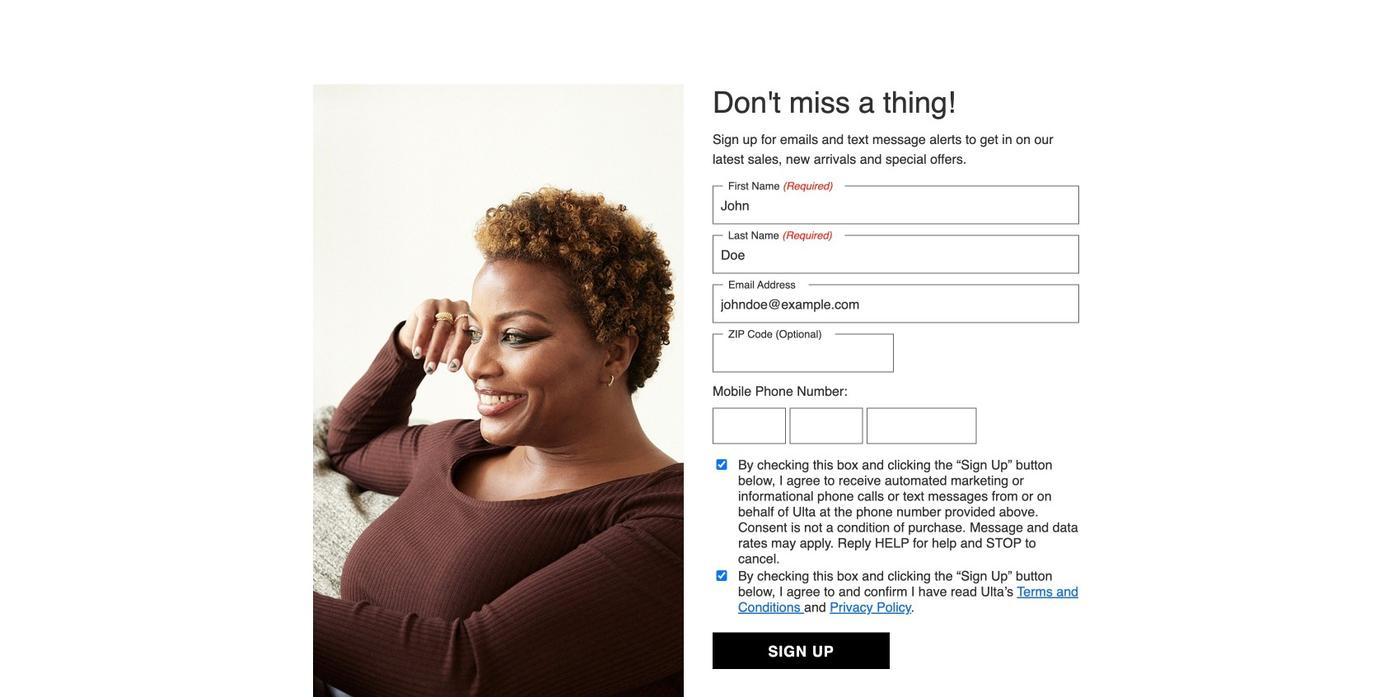 Task type: describe. For each thing, give the bounding box(es) containing it.
my beauty profile image
[[313, 84, 684, 698]]



Task type: locate. For each thing, give the bounding box(es) containing it.
None submit
[[713, 633, 890, 670]]

None text field
[[713, 186, 1080, 225]]

None text field
[[713, 235, 1080, 274], [713, 285, 1080, 323], [713, 235, 1080, 274], [713, 285, 1080, 323]]

None checkbox
[[714, 460, 730, 471], [714, 571, 730, 582], [714, 460, 730, 471], [714, 571, 730, 582]]

None telephone field
[[713, 334, 894, 373]]

None telephone field
[[713, 408, 786, 445], [790, 408, 863, 445], [867, 408, 977, 445], [713, 408, 786, 445], [790, 408, 863, 445], [867, 408, 977, 445]]



Task type: vqa. For each thing, say whether or not it's contained in the screenshot.
TELEPHONE FIELD
yes



